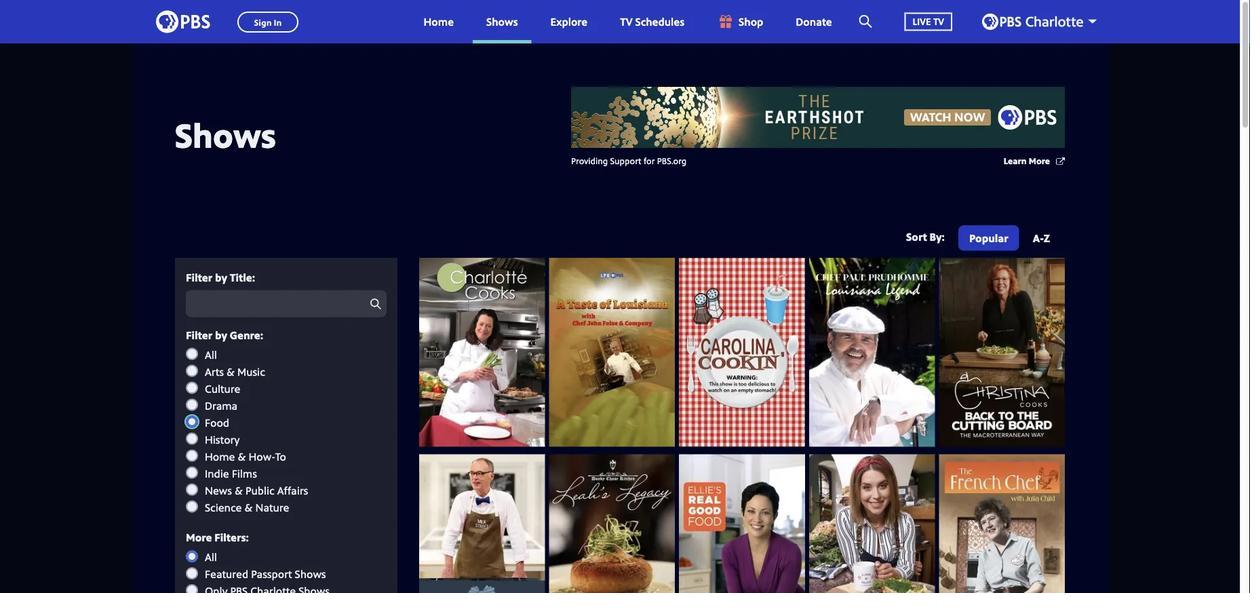 Task type: vqa. For each thing, say whether or not it's contained in the screenshot.
ALL
yes



Task type: locate. For each thing, give the bounding box(es) containing it.
1 by from the top
[[215, 270, 227, 284]]

explore
[[551, 14, 588, 29]]

2 all from the top
[[205, 550, 217, 564]]

filter
[[186, 270, 212, 284], [186, 328, 212, 342]]

tv right 'live'
[[934, 15, 944, 28]]

public
[[246, 483, 275, 497]]

& down "public"
[[245, 500, 253, 514]]

all down more filters:
[[205, 550, 217, 564]]

filter for filter by title:
[[186, 270, 212, 284]]

shop link
[[704, 0, 777, 43]]

culture
[[205, 381, 241, 396]]

more filters: element
[[186, 550, 387, 593]]

food
[[205, 415, 229, 430]]

a-
[[1033, 230, 1044, 245]]

home down history
[[205, 449, 235, 464]]

all inside filter by genre: all arts & music culture drama food history home & how-to indie films news & public affairs science & nature
[[205, 347, 217, 362]]

history
[[205, 432, 240, 447]]

title:
[[230, 270, 255, 284]]

more
[[1029, 154, 1050, 167], [186, 530, 212, 545]]

shows
[[487, 14, 518, 29], [175, 111, 276, 157], [295, 567, 326, 581]]

filters:
[[215, 530, 249, 545]]

all inside 'all featured passport shows'
[[205, 550, 217, 564]]

0 vertical spatial all
[[205, 347, 217, 362]]

1 filter from the top
[[186, 270, 212, 284]]

genre:
[[230, 328, 263, 342]]

live tv
[[913, 15, 944, 28]]

filter inside filter by genre: all arts & music culture drama food history home & how-to indie films news & public affairs science & nature
[[186, 328, 212, 342]]

home
[[424, 14, 454, 29], [205, 449, 235, 464]]

sort by: element
[[956, 225, 1061, 254]]

0 horizontal spatial shows
[[175, 111, 276, 157]]

live
[[913, 15, 931, 28]]

shows inside 'all featured passport shows'
[[295, 567, 326, 581]]

pbs.org
[[657, 154, 687, 167]]

filter left title:
[[186, 270, 212, 284]]

1 vertical spatial filter
[[186, 328, 212, 342]]

the dooky chase kitchen: leah's legacy image
[[549, 454, 675, 593]]

1 horizontal spatial shows
[[295, 567, 326, 581]]

2 by from the top
[[215, 328, 227, 342]]

2 horizontal spatial shows
[[487, 14, 518, 29]]

home left shows link
[[424, 14, 454, 29]]

0 horizontal spatial tv
[[620, 14, 633, 29]]

sort
[[907, 229, 927, 244]]

&
[[227, 364, 235, 379], [238, 449, 246, 464], [235, 483, 243, 497], [245, 500, 253, 514]]

a taste of louisiana with chef john folse & co. image
[[549, 258, 675, 447]]

z
[[1044, 230, 1050, 245]]

how-
[[249, 449, 275, 464]]

more left filters:
[[186, 530, 212, 545]]

featured
[[205, 567, 248, 581]]

2 filter from the top
[[186, 328, 212, 342]]

more right learn
[[1029, 154, 1050, 167]]

1 all from the top
[[205, 347, 217, 362]]

donate
[[796, 14, 832, 29]]

music
[[237, 364, 265, 379]]

by left title:
[[215, 270, 227, 284]]

search image
[[859, 15, 872, 28]]

by:
[[930, 229, 945, 244]]

learn more
[[1004, 154, 1050, 167]]

1 horizontal spatial tv
[[934, 15, 944, 28]]

live tv link
[[891, 0, 966, 43]]

1 horizontal spatial home
[[424, 14, 454, 29]]

0 vertical spatial by
[[215, 270, 227, 284]]

by left the genre:
[[215, 328, 227, 342]]

0 vertical spatial filter
[[186, 270, 212, 284]]

the french chef classics image
[[939, 454, 1065, 593]]

by for genre:
[[215, 328, 227, 342]]

filter up arts
[[186, 328, 212, 342]]

pbs image
[[156, 6, 210, 37]]

a-z
[[1033, 230, 1050, 245]]

to
[[275, 449, 286, 464]]

2 vertical spatial shows
[[295, 567, 326, 581]]

0 horizontal spatial home
[[205, 449, 235, 464]]

tv left schedules
[[620, 14, 633, 29]]

tv
[[620, 14, 633, 29], [934, 15, 944, 28]]

1 vertical spatial all
[[205, 550, 217, 564]]

0 vertical spatial home
[[424, 14, 454, 29]]

1 vertical spatial home
[[205, 449, 235, 464]]

0 vertical spatial shows
[[487, 14, 518, 29]]

learn more link
[[1004, 154, 1065, 168]]

0 horizontal spatial more
[[186, 530, 212, 545]]

1 horizontal spatial more
[[1029, 154, 1050, 167]]

tv inside live tv "link"
[[934, 15, 944, 28]]

shows link
[[473, 0, 532, 43]]

all up arts
[[205, 347, 217, 362]]

1 vertical spatial by
[[215, 328, 227, 342]]

by inside filter by genre: all arts & music culture drama food history home & how-to indie films news & public affairs science & nature
[[215, 328, 227, 342]]

pbs charlotte image
[[982, 14, 1084, 30]]

more inside learn more link
[[1029, 154, 1050, 167]]

1 vertical spatial more
[[186, 530, 212, 545]]

all
[[205, 347, 217, 362], [205, 550, 217, 564]]

providing support for pbs.org
[[571, 154, 687, 167]]

0 vertical spatial more
[[1029, 154, 1050, 167]]

by
[[215, 270, 227, 284], [215, 328, 227, 342]]

filter by title:
[[186, 270, 255, 284]]

1 vertical spatial shows
[[175, 111, 276, 157]]



Task type: describe. For each thing, give the bounding box(es) containing it.
providing
[[571, 154, 608, 167]]

home inside filter by genre: all arts & music culture drama food history home & how-to indie films news & public affairs science & nature
[[205, 449, 235, 464]]

shop
[[739, 14, 764, 29]]

charlotte cooks image
[[419, 258, 545, 447]]

sort by:
[[907, 229, 945, 244]]

indie
[[205, 466, 229, 480]]

tv inside tv schedules link
[[620, 14, 633, 29]]

arts
[[205, 364, 224, 379]]

filter by genre: element
[[186, 347, 387, 514]]

explore link
[[537, 0, 601, 43]]

news
[[205, 483, 232, 497]]

tv schedules
[[620, 14, 685, 29]]

learn
[[1004, 154, 1027, 167]]

flavor of poland image
[[809, 454, 935, 593]]

advertisement region
[[571, 87, 1065, 148]]

nature
[[255, 500, 289, 514]]

passport
[[251, 567, 292, 581]]

filter by genre: all arts & music culture drama food history home & how-to indie films news & public affairs science & nature
[[186, 328, 308, 514]]

& up films
[[238, 449, 246, 464]]

carolina cookin' image
[[679, 258, 805, 447]]

& down films
[[235, 483, 243, 497]]

science
[[205, 500, 242, 514]]

more filters:
[[186, 530, 249, 545]]

tv schedules link
[[607, 0, 698, 43]]

affairs
[[277, 483, 308, 497]]

films
[[232, 466, 257, 480]]

all featured passport shows
[[205, 550, 326, 581]]

filter for filter by genre: all arts & music culture drama food history home & how-to indie films news & public affairs science & nature
[[186, 328, 212, 342]]

for
[[644, 154, 655, 167]]

chef paul prudhomme: louisiana legend image
[[809, 258, 935, 447]]

popular
[[970, 230, 1009, 245]]

& right arts
[[227, 364, 235, 379]]

Filter by Title: text field
[[186, 290, 387, 317]]

support
[[610, 154, 642, 167]]

schedules
[[635, 14, 685, 29]]

donate link
[[783, 0, 846, 43]]

christopher kimball's milk street television image
[[419, 454, 545, 593]]

drama
[[205, 398, 238, 413]]

christina cooks: back to the cutting board image
[[939, 258, 1065, 447]]

by for title:
[[215, 270, 227, 284]]

ellie's real good food image
[[679, 454, 805, 593]]

home link
[[410, 0, 468, 43]]



